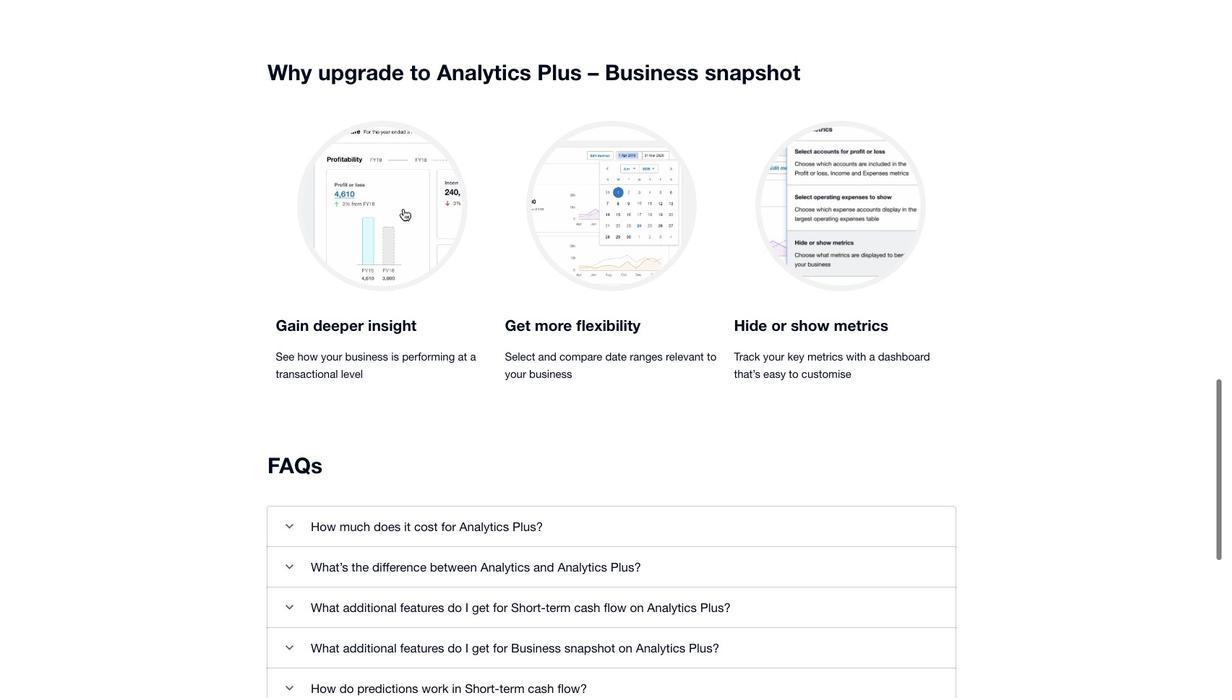 Task type: describe. For each thing, give the bounding box(es) containing it.
on inside what additional features do i get for business snapshot on analytics plus? dropdown button
[[619, 641, 633, 656]]

customise
[[802, 368, 852, 380]]

how much does it cost for analytics plus? button
[[268, 507, 956, 547]]

do for short-
[[448, 601, 462, 615]]

for for short-
[[493, 601, 508, 615]]

gain deeper insight
[[276, 317, 417, 335]]

gain
[[276, 317, 309, 335]]

a inside track your key metrics with a dashboard that's easy to customise
[[870, 351, 875, 363]]

work
[[422, 682, 449, 696]]

transactional
[[276, 368, 338, 380]]

features for business
[[400, 641, 444, 656]]

that's
[[734, 368, 761, 380]]

how for how much does it cost for analytics plus?
[[311, 520, 336, 534]]

see how your business is performing at a transactional level
[[276, 351, 476, 380]]

get more flexibility
[[505, 317, 641, 335]]

more
[[535, 317, 572, 335]]

get
[[505, 317, 531, 335]]

your inside track your key metrics with a dashboard that's easy to customise
[[764, 351, 785, 363]]

why upgrade to analytics plus – business snapshot
[[268, 59, 801, 85]]

toggle image for what additional features do i get for short-term cash flow on analytics plus?
[[275, 593, 304, 622]]

toggle image for how do predictions work in short-term cash flow?
[[275, 674, 304, 699]]

toggle image
[[275, 512, 304, 541]]

ranges
[[630, 351, 663, 363]]

how
[[298, 351, 318, 363]]

track
[[734, 351, 761, 363]]

performing
[[402, 351, 455, 363]]

snapshot inside dropdown button
[[565, 641, 615, 656]]

what for what additional features do i get for short-term cash flow on analytics plus?
[[311, 601, 340, 615]]

plus? inside dropdown button
[[701, 601, 731, 615]]

in
[[452, 682, 462, 696]]

the
[[352, 560, 369, 575]]

i for business
[[466, 641, 469, 656]]

get for business
[[472, 641, 490, 656]]

metrics for show
[[834, 317, 889, 335]]

is
[[391, 351, 399, 363]]

show
[[791, 317, 830, 335]]

your inside see how your business is performing at a transactional level
[[321, 351, 342, 363]]

difference
[[372, 560, 427, 575]]

how do predictions work in short-term cash flow?
[[311, 682, 587, 696]]

hide or show metrics
[[734, 317, 889, 335]]

cash inside dropdown button
[[574, 601, 601, 615]]

what additional features do i get for business snapshot on analytics plus? button
[[268, 628, 956, 669]]

0 horizontal spatial to
[[410, 59, 431, 85]]

flexibility
[[577, 317, 641, 335]]

level
[[341, 368, 363, 380]]

a inside see how your business is performing at a transactional level
[[470, 351, 476, 363]]

deeper
[[313, 317, 364, 335]]

0 vertical spatial for
[[441, 520, 456, 534]]

on inside what additional features do i get for short-term cash flow on analytics plus? dropdown button
[[630, 601, 644, 615]]

cash inside dropdown button
[[528, 682, 554, 696]]

why use me image for show
[[756, 121, 926, 291]]

short- inside dropdown button
[[465, 682, 500, 696]]

key
[[788, 351, 805, 363]]

what for what additional features do i get for business snapshot on analytics plus?
[[311, 641, 340, 656]]

see
[[276, 351, 295, 363]]

predictions
[[357, 682, 418, 696]]

cost
[[414, 520, 438, 534]]

dashboard
[[878, 351, 931, 363]]

0 vertical spatial business
[[605, 59, 699, 85]]

much
[[340, 520, 370, 534]]

additional for what additional features do i get for business snapshot on analytics plus?
[[343, 641, 397, 656]]



Task type: locate. For each thing, give the bounding box(es) containing it.
1 horizontal spatial business
[[605, 59, 699, 85]]

1 horizontal spatial your
[[505, 368, 526, 380]]

1 horizontal spatial business
[[529, 368, 572, 380]]

on up how do predictions work in short-term cash flow? dropdown button at the bottom
[[619, 641, 633, 656]]

1 vertical spatial to
[[707, 351, 717, 363]]

term inside dropdown button
[[546, 601, 571, 615]]

1 horizontal spatial short-
[[511, 601, 546, 615]]

what additional features do i get for business snapshot on analytics plus?
[[311, 641, 720, 656]]

to right relevant
[[707, 351, 717, 363]]

faqs
[[268, 453, 323, 479]]

business
[[345, 351, 388, 363], [529, 368, 572, 380]]

2 vertical spatial do
[[340, 682, 354, 696]]

to inside select and compare date ranges relevant to your business
[[707, 351, 717, 363]]

0 vertical spatial metrics
[[834, 317, 889, 335]]

toggle image inside what's the difference between analytics and analytics plus? dropdown button
[[275, 553, 304, 582]]

analytics inside dropdown button
[[648, 601, 697, 615]]

2 additional from the top
[[343, 641, 397, 656]]

metrics up with
[[834, 317, 889, 335]]

1 horizontal spatial to
[[707, 351, 717, 363]]

2 get from the top
[[472, 641, 490, 656]]

or
[[772, 317, 787, 335]]

hide
[[734, 317, 768, 335]]

business inside see how your business is performing at a transactional level
[[345, 351, 388, 363]]

1 vertical spatial how
[[311, 682, 336, 696]]

2 toggle image from the top
[[275, 593, 304, 622]]

for down what additional features do i get for short-term cash flow on analytics plus?
[[493, 641, 508, 656]]

3 toggle image from the top
[[275, 634, 304, 663]]

1 how from the top
[[311, 520, 336, 534]]

0 horizontal spatial cash
[[528, 682, 554, 696]]

0 horizontal spatial business
[[511, 641, 561, 656]]

1 vertical spatial business
[[511, 641, 561, 656]]

analytics
[[437, 59, 532, 85], [460, 520, 509, 534], [481, 560, 530, 575], [558, 560, 608, 575], [648, 601, 697, 615], [636, 641, 686, 656]]

on
[[630, 601, 644, 615], [619, 641, 633, 656]]

your inside select and compare date ranges relevant to your business
[[505, 368, 526, 380]]

2 how from the top
[[311, 682, 336, 696]]

1 vertical spatial snapshot
[[565, 641, 615, 656]]

and up what additional features do i get for short-term cash flow on analytics plus?
[[534, 560, 554, 575]]

metrics
[[834, 317, 889, 335], [808, 351, 844, 363]]

1 vertical spatial additional
[[343, 641, 397, 656]]

2 why use me image from the left
[[526, 121, 697, 291]]

1 vertical spatial business
[[529, 368, 572, 380]]

2 vertical spatial to
[[789, 368, 799, 380]]

2 horizontal spatial to
[[789, 368, 799, 380]]

what additional features do i get for short-term cash flow on analytics plus?
[[311, 601, 731, 615]]

metrics up the customise at the right bottom of the page
[[808, 351, 844, 363]]

it
[[404, 520, 411, 534]]

for inside dropdown button
[[493, 601, 508, 615]]

insight
[[368, 317, 417, 335]]

and inside dropdown button
[[534, 560, 554, 575]]

features for short-
[[400, 601, 444, 615]]

1 i from the top
[[466, 601, 469, 615]]

0 vertical spatial short-
[[511, 601, 546, 615]]

cash left flow? at the bottom left
[[528, 682, 554, 696]]

and right select
[[539, 351, 557, 363]]

plus?
[[513, 520, 543, 534], [611, 560, 641, 575], [701, 601, 731, 615], [689, 641, 720, 656]]

business inside select and compare date ranges relevant to your business
[[529, 368, 572, 380]]

do for business
[[448, 641, 462, 656]]

1 vertical spatial i
[[466, 641, 469, 656]]

0 horizontal spatial snapshot
[[565, 641, 615, 656]]

0 vertical spatial do
[[448, 601, 462, 615]]

snapshot
[[705, 59, 801, 85], [565, 641, 615, 656]]

to inside track your key metrics with a dashboard that's easy to customise
[[789, 368, 799, 380]]

cash left flow
[[574, 601, 601, 615]]

1 get from the top
[[472, 601, 490, 615]]

how
[[311, 520, 336, 534], [311, 682, 336, 696]]

2 i from the top
[[466, 641, 469, 656]]

0 vertical spatial business
[[345, 351, 388, 363]]

compare
[[560, 351, 603, 363]]

additional inside what additional features do i get for short-term cash flow on analytics plus? dropdown button
[[343, 601, 397, 615]]

0 horizontal spatial business
[[345, 351, 388, 363]]

1 horizontal spatial why use me image
[[526, 121, 697, 291]]

1 vertical spatial features
[[400, 641, 444, 656]]

for
[[441, 520, 456, 534], [493, 601, 508, 615], [493, 641, 508, 656]]

get up how do predictions work in short-term cash flow?
[[472, 641, 490, 656]]

what's the difference between analytics and analytics plus?
[[311, 560, 641, 575]]

i inside what additional features do i get for business snapshot on analytics plus? dropdown button
[[466, 641, 469, 656]]

business down what additional features do i get for short-term cash flow on analytics plus?
[[511, 641, 561, 656]]

toggle image inside how do predictions work in short-term cash flow? dropdown button
[[275, 674, 304, 699]]

additional for what additional features do i get for short-term cash flow on analytics plus?
[[343, 601, 397, 615]]

0 horizontal spatial a
[[470, 351, 476, 363]]

1 a from the left
[[470, 351, 476, 363]]

2 horizontal spatial why use me image
[[756, 121, 926, 291]]

and
[[539, 351, 557, 363], [534, 560, 554, 575]]

0 vertical spatial additional
[[343, 601, 397, 615]]

1 features from the top
[[400, 601, 444, 615]]

features inside dropdown button
[[400, 601, 444, 615]]

and inside select and compare date ranges relevant to your business
[[539, 351, 557, 363]]

track your key metrics with a dashboard that's easy to customise
[[734, 351, 931, 380]]

what's
[[311, 560, 348, 575]]

1 vertical spatial and
[[534, 560, 554, 575]]

4 toggle image from the top
[[275, 674, 304, 699]]

upgrade
[[318, 59, 404, 85]]

0 vertical spatial what
[[311, 601, 340, 615]]

on right flow
[[630, 601, 644, 615]]

1 vertical spatial short-
[[465, 682, 500, 696]]

a
[[470, 351, 476, 363], [870, 351, 875, 363]]

does
[[374, 520, 401, 534]]

how left predictions
[[311, 682, 336, 696]]

0 vertical spatial term
[[546, 601, 571, 615]]

with
[[847, 351, 867, 363]]

do inside dropdown button
[[448, 601, 462, 615]]

toggle image for what additional features do i get for business snapshot on analytics plus?
[[275, 634, 304, 663]]

for right cost
[[441, 520, 456, 534]]

additional inside what additional features do i get for business snapshot on analytics plus? dropdown button
[[343, 641, 397, 656]]

do down between
[[448, 601, 462, 615]]

i
[[466, 601, 469, 615], [466, 641, 469, 656]]

short- inside dropdown button
[[511, 601, 546, 615]]

short-
[[511, 601, 546, 615], [465, 682, 500, 696]]

do left predictions
[[340, 682, 354, 696]]

relevant
[[666, 351, 704, 363]]

3 why use me image from the left
[[756, 121, 926, 291]]

business
[[605, 59, 699, 85], [511, 641, 561, 656]]

1 toggle image from the top
[[275, 553, 304, 582]]

1 horizontal spatial a
[[870, 351, 875, 363]]

0 vertical spatial to
[[410, 59, 431, 85]]

get for short-
[[472, 601, 490, 615]]

0 vertical spatial and
[[539, 351, 557, 363]]

metrics inside track your key metrics with a dashboard that's easy to customise
[[808, 351, 844, 363]]

to down key
[[789, 368, 799, 380]]

plus
[[538, 59, 582, 85]]

2 horizontal spatial your
[[764, 351, 785, 363]]

0 horizontal spatial term
[[500, 682, 525, 696]]

get inside what additional features do i get for business snapshot on analytics plus? dropdown button
[[472, 641, 490, 656]]

term down the what additional features do i get for business snapshot on analytics plus?
[[500, 682, 525, 696]]

0 vertical spatial on
[[630, 601, 644, 615]]

what additional features do i get for short-term cash flow on analytics plus? button
[[268, 588, 956, 628]]

toggle image
[[275, 553, 304, 582], [275, 593, 304, 622], [275, 634, 304, 663], [275, 674, 304, 699]]

flow
[[604, 601, 627, 615]]

get
[[472, 601, 490, 615], [472, 641, 490, 656]]

1 vertical spatial cash
[[528, 682, 554, 696]]

a right with
[[870, 351, 875, 363]]

1 horizontal spatial snapshot
[[705, 59, 801, 85]]

0 vertical spatial snapshot
[[705, 59, 801, 85]]

1 vertical spatial what
[[311, 641, 340, 656]]

flow?
[[558, 682, 587, 696]]

0 vertical spatial i
[[466, 601, 469, 615]]

for for business
[[493, 641, 508, 656]]

what inside dropdown button
[[311, 601, 340, 615]]

business up level
[[345, 351, 388, 363]]

short- up the what additional features do i get for business snapshot on analytics plus?
[[511, 601, 546, 615]]

what's the difference between analytics and analytics plus? button
[[268, 547, 956, 588]]

what inside dropdown button
[[311, 641, 340, 656]]

0 horizontal spatial why use me image
[[297, 121, 468, 291]]

business right –
[[605, 59, 699, 85]]

1 horizontal spatial term
[[546, 601, 571, 615]]

1 horizontal spatial cash
[[574, 601, 601, 615]]

how left the much
[[311, 520, 336, 534]]

for up the what additional features do i get for business snapshot on analytics plus?
[[493, 601, 508, 615]]

0 vertical spatial cash
[[574, 601, 601, 615]]

metrics for key
[[808, 351, 844, 363]]

why
[[268, 59, 312, 85]]

to right upgrade
[[410, 59, 431, 85]]

why use me image for flexibility
[[526, 121, 697, 291]]

toggle image inside what additional features do i get for business snapshot on analytics plus? dropdown button
[[275, 634, 304, 663]]

i inside what additional features do i get for short-term cash flow on analytics plus? dropdown button
[[466, 601, 469, 615]]

0 horizontal spatial your
[[321, 351, 342, 363]]

how for how do predictions work in short-term cash flow?
[[311, 682, 336, 696]]

date
[[606, 351, 627, 363]]

1 vertical spatial term
[[500, 682, 525, 696]]

features
[[400, 601, 444, 615], [400, 641, 444, 656]]

i for short-
[[466, 601, 469, 615]]

1 vertical spatial for
[[493, 601, 508, 615]]

features down difference
[[400, 601, 444, 615]]

0 vertical spatial get
[[472, 601, 490, 615]]

do
[[448, 601, 462, 615], [448, 641, 462, 656], [340, 682, 354, 696]]

cash
[[574, 601, 601, 615], [528, 682, 554, 696]]

your right how
[[321, 351, 342, 363]]

easy
[[764, 368, 786, 380]]

2 vertical spatial for
[[493, 641, 508, 656]]

your up easy
[[764, 351, 785, 363]]

business inside dropdown button
[[511, 641, 561, 656]]

toggle image for what's the difference between analytics and analytics plus?
[[275, 553, 304, 582]]

2 what from the top
[[311, 641, 340, 656]]

1 vertical spatial on
[[619, 641, 633, 656]]

do up 'in'
[[448, 641, 462, 656]]

toggle image inside what additional features do i get for short-term cash flow on analytics plus? dropdown button
[[275, 593, 304, 622]]

a right 'at'
[[470, 351, 476, 363]]

i up how do predictions work in short-term cash flow?
[[466, 641, 469, 656]]

0 vertical spatial features
[[400, 601, 444, 615]]

0 vertical spatial how
[[311, 520, 336, 534]]

at
[[458, 351, 467, 363]]

1 vertical spatial get
[[472, 641, 490, 656]]

between
[[430, 560, 477, 575]]

select
[[505, 351, 536, 363]]

your
[[321, 351, 342, 363], [764, 351, 785, 363], [505, 368, 526, 380]]

additional
[[343, 601, 397, 615], [343, 641, 397, 656]]

2 a from the left
[[870, 351, 875, 363]]

2 features from the top
[[400, 641, 444, 656]]

term left flow
[[546, 601, 571, 615]]

1 what from the top
[[311, 601, 340, 615]]

1 vertical spatial metrics
[[808, 351, 844, 363]]

term
[[546, 601, 571, 615], [500, 682, 525, 696]]

why use me image
[[297, 121, 468, 291], [526, 121, 697, 291], [756, 121, 926, 291]]

what
[[311, 601, 340, 615], [311, 641, 340, 656]]

get inside what additional features do i get for short-term cash flow on analytics plus? dropdown button
[[472, 601, 490, 615]]

1 additional from the top
[[343, 601, 397, 615]]

to
[[410, 59, 431, 85], [707, 351, 717, 363], [789, 368, 799, 380]]

select and compare date ranges relevant to your business
[[505, 351, 717, 380]]

how much does it cost for analytics plus?
[[311, 520, 543, 534]]

additional up predictions
[[343, 641, 397, 656]]

i down "what's the difference between analytics and analytics plus?"
[[466, 601, 469, 615]]

why use me image for insight
[[297, 121, 468, 291]]

additional down the
[[343, 601, 397, 615]]

0 horizontal spatial short-
[[465, 682, 500, 696]]

1 vertical spatial do
[[448, 641, 462, 656]]

how do predictions work in short-term cash flow? button
[[268, 669, 956, 699]]

term inside dropdown button
[[500, 682, 525, 696]]

business down compare
[[529, 368, 572, 380]]

–
[[588, 59, 599, 85]]

features inside dropdown button
[[400, 641, 444, 656]]

features up work
[[400, 641, 444, 656]]

your down select
[[505, 368, 526, 380]]

short- right 'in'
[[465, 682, 500, 696]]

get down "what's the difference between analytics and analytics plus?"
[[472, 601, 490, 615]]

1 why use me image from the left
[[297, 121, 468, 291]]



Task type: vqa. For each thing, say whether or not it's contained in the screenshot.


